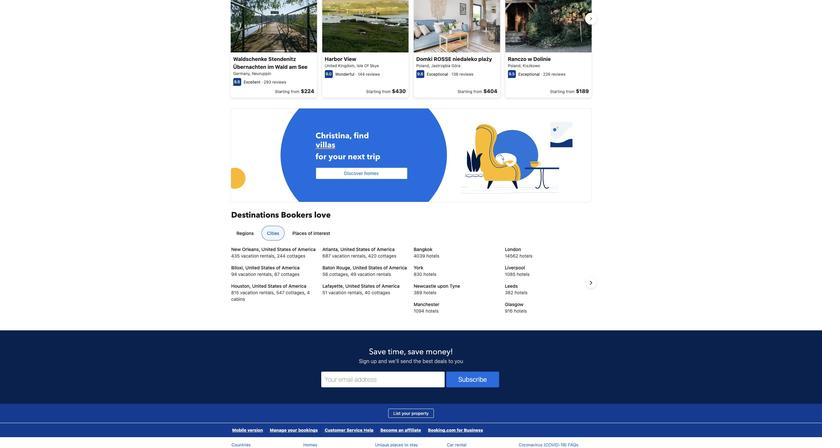 Task type: describe. For each thing, give the bounding box(es) containing it.
london 14562 hotels
[[505, 247, 533, 259]]

mobile version link
[[229, 424, 266, 438]]

from for $224
[[291, 89, 300, 94]]

420 cottages link
[[368, 254, 397, 259]]

cities button
[[262, 226, 285, 241]]

skye
[[370, 63, 379, 68]]

9.8
[[418, 71, 423, 76]]

newcastle
[[414, 284, 437, 289]]

america for houston, united states of america
[[289, 284, 307, 289]]

baton
[[323, 265, 335, 271]]

become an affiliate
[[381, 428, 421, 434]]

cottages inside atlanta, united states of america 687 vacation rentals , 420 cottages
[[378, 254, 397, 259]]

orleans,
[[242, 247, 260, 253]]

hotels for york 830 hotels
[[424, 272, 437, 278]]

money!
[[426, 347, 453, 358]]

hotels for glasgow 916 hotels
[[514, 309, 527, 314]]

harbor
[[325, 56, 343, 62]]

4
[[307, 290, 310, 296]]

next content image
[[587, 280, 595, 287]]

49 vacation rentals link
[[351, 272, 391, 278]]

9.5
[[509, 71, 515, 76]]

united up 815 vacation rentals link
[[252, 284, 267, 289]]

$430
[[392, 88, 406, 94]]

9.5 element
[[508, 70, 516, 78]]

united inside "biloxi, united states of america 94 vacation rentals , 87 cottages"
[[246, 265, 260, 271]]

144
[[358, 72, 365, 77]]

from for $404
[[474, 89, 482, 94]]

435 vacation rentals link
[[231, 254, 275, 259]]

reviews for $404
[[460, 72, 474, 77]]

rentals inside baton rouge, united states of america 56 cottages , 49 vacation rentals
[[377, 272, 391, 278]]

manage your bookings link
[[267, 424, 321, 438]]

atlanta, united states of america link
[[323, 247, 395, 253]]

find
[[354, 131, 369, 142]]

wald
[[275, 64, 288, 70]]

293
[[264, 80, 271, 85]]

435
[[231, 254, 240, 259]]

help
[[364, 428, 374, 434]]

time,
[[388, 347, 406, 358]]

starting from $430
[[366, 88, 406, 94]]

upon
[[438, 284, 449, 289]]

see
[[298, 64, 308, 70]]

244 cottages link
[[277, 254, 306, 259]]

booking.com for business link
[[425, 424, 487, 438]]

poland, inside ranczo w dolinie poland, kiszkowo
[[508, 63, 522, 68]]

to
[[449, 359, 453, 365]]

states for lafayette, united states of america 51 vacation rentals , 40 cottages
[[361, 284, 375, 289]]

vacation inside baton rouge, united states of america 56 cottages , 49 vacation rentals
[[358, 272, 376, 278]]

87 cottages link
[[274, 272, 300, 278]]

of inside "biloxi, united states of america 94 vacation rentals , 87 cottages"
[[276, 265, 281, 271]]

im
[[268, 64, 274, 70]]

reviews for $224
[[272, 80, 286, 85]]

poland, inside domki rosse niedaleko plaży poland, jastrzębia góra
[[417, 63, 430, 68]]

region inside main content
[[225, 0, 597, 100]]

, inside new orleans, united states of america 435 vacation rentals , 244 cottages
[[275, 254, 276, 259]]

starting for $430
[[366, 89, 381, 94]]

, left the 4
[[305, 290, 306, 296]]

$404
[[484, 88, 498, 94]]

neuruppin
[[252, 71, 271, 76]]

stendenitz
[[268, 56, 296, 62]]

trip
[[367, 152, 381, 163]]

vacation inside atlanta, united states of america 687 vacation rentals , 420 cottages
[[332, 254, 350, 259]]

· for isle
[[356, 72, 357, 77]]

york 830 hotels
[[414, 265, 437, 278]]

, inside lafayette, united states of america 51 vacation rentals , 40 cottages
[[362, 290, 364, 296]]

of inside atlanta, united states of america 687 vacation rentals , 420 cottages
[[371, 247, 376, 253]]

of
[[364, 63, 369, 68]]

hotels for liverpool 1085 hotels
[[517, 272, 530, 278]]

49
[[351, 272, 356, 278]]

navigation inside "save time, save money!" footer
[[229, 424, 487, 438]]

starting from $224
[[275, 88, 314, 94]]

manage your bookings
[[270, 428, 318, 434]]

send
[[401, 359, 412, 365]]

$189
[[576, 88, 589, 94]]

homes
[[364, 171, 379, 176]]

vacation inside new orleans, united states of america 435 vacation rentals , 244 cottages
[[241, 254, 259, 259]]

america for biloxi, united states of america 94 vacation rentals , 87 cottages
[[282, 265, 300, 271]]

4 cabins
[[231, 290, 310, 303]]

new orleans, united states of america 435 vacation rentals , 244 cottages
[[231, 247, 316, 259]]

übernachten
[[233, 64, 266, 70]]

vacation inside "biloxi, united states of america 94 vacation rentals , 87 cottages"
[[238, 272, 256, 278]]

your for bookings
[[288, 428, 297, 434]]

new
[[231, 247, 241, 253]]

manage
[[270, 428, 287, 434]]

main content containing christina, find
[[224, 0, 597, 230]]

states for biloxi, united states of america 94 vacation rentals , 87 cottages
[[261, 265, 275, 271]]

from for $430
[[382, 89, 391, 94]]

property
[[412, 412, 429, 417]]

hotels for manchester 1094 hotels
[[426, 309, 439, 314]]

14562
[[505, 254, 519, 259]]

815 vacation rentals link
[[231, 290, 274, 296]]

manchester 1094 hotels
[[414, 302, 440, 314]]

916
[[505, 309, 513, 314]]

rentals down houston, united states of america link
[[259, 290, 274, 296]]

we'll
[[389, 359, 399, 365]]

united inside atlanta, united states of america 687 vacation rentals , 420 cottages
[[341, 247, 355, 253]]

list
[[394, 412, 401, 417]]

region containing new orleans, united states of america
[[226, 247, 596, 320]]

mobile
[[232, 428, 247, 434]]

you
[[455, 359, 463, 365]]

leeds 382 hotels
[[505, 284, 528, 296]]

states inside new orleans, united states of america 435 vacation rentals , 244 cottages
[[277, 247, 291, 253]]

exceptional · 136 reviews
[[427, 72, 474, 77]]

united inside new orleans, united states of america 435 vacation rentals , 244 cottages
[[262, 247, 276, 253]]

isle
[[357, 63, 363, 68]]

excellent · 293 reviews
[[244, 80, 286, 85]]

condo
[[316, 152, 340, 162]]

420
[[368, 254, 377, 259]]

save time, save money! footer
[[0, 331, 823, 448]]

states inside baton rouge, united states of america 56 cottages , 49 vacation rentals
[[369, 265, 382, 271]]

, inside "biloxi, united states of america 94 vacation rentals , 87 cottages"
[[272, 272, 273, 278]]

, inside atlanta, united states of america 687 vacation rentals , 420 cottages
[[366, 254, 367, 259]]

cities
[[267, 231, 279, 237]]

9.0 element
[[325, 70, 333, 78]]

atlanta, united states of america 687 vacation rentals , 420 cottages
[[323, 247, 397, 259]]

destinations
[[231, 210, 279, 221]]

815
[[231, 290, 239, 296]]

of inside button
[[308, 231, 313, 237]]

· for kiszkowo
[[541, 72, 542, 77]]

56
[[323, 272, 328, 278]]

$224
[[301, 88, 314, 94]]

from for $189
[[566, 89, 575, 94]]

exceptional · 226 reviews
[[519, 72, 566, 77]]

list your property link
[[388, 410, 434, 419]]

kiszkowo
[[523, 63, 540, 68]]

hotels inside newcastle upon tyne 389 hotels
[[424, 290, 437, 296]]

cottages inside new orleans, united states of america 435 vacation rentals , 244 cottages
[[287, 254, 306, 259]]



Task type: vqa. For each thing, say whether or not it's contained in the screenshot.


Task type: locate. For each thing, give the bounding box(es) containing it.
america up 420 cottages link
[[377, 247, 395, 253]]

hotels inside manchester 1094 hotels
[[426, 309, 439, 314]]

united down cities
[[262, 247, 276, 253]]

states up the 244
[[277, 247, 291, 253]]

hotels inside york 830 hotels
[[424, 272, 437, 278]]

cottages right the 244
[[287, 254, 306, 259]]

wonderful · 144 reviews
[[335, 72, 380, 77]]

hotels
[[342, 152, 365, 162], [427, 254, 440, 259], [520, 254, 533, 259], [424, 272, 437, 278], [517, 272, 530, 278], [424, 290, 437, 296], [515, 290, 528, 296], [426, 309, 439, 314], [514, 309, 527, 314]]

customer service help link
[[322, 424, 377, 438]]

4 starting from the left
[[550, 89, 565, 94]]

2 poland, from the left
[[508, 63, 522, 68]]

1 exceptional from the left
[[427, 72, 448, 77]]

bookings
[[298, 428, 318, 434]]

reviews right 293
[[272, 80, 286, 85]]

and
[[378, 359, 387, 365]]

382
[[505, 290, 514, 296]]

hotels inside 'bangkok 4039 hotels'
[[427, 254, 440, 259]]

hotels down glasgow
[[514, 309, 527, 314]]

houston, united states of america link
[[231, 284, 307, 289]]

vacation down atlanta,
[[332, 254, 350, 259]]

deals
[[435, 359, 447, 365]]

discover homes
[[344, 171, 379, 176]]

0 horizontal spatial exceptional element
[[427, 72, 448, 77]]

hotels inside liverpool 1085 hotels
[[517, 272, 530, 278]]

from left $224
[[291, 89, 300, 94]]

liverpool
[[505, 265, 525, 271]]

cottages inside "biloxi, united states of america 94 vacation rentals , 87 cottages"
[[281, 272, 300, 278]]

of down 420 cottages link
[[384, 265, 388, 271]]

domki rosse niedaleko plaży poland, jastrzębia góra
[[417, 56, 492, 68]]

2 horizontal spatial your
[[402, 412, 411, 417]]

cabins
[[231, 297, 245, 303]]

reviews for $430
[[366, 72, 380, 77]]

united inside the harbor view united kingdom, isle of skye
[[325, 63, 337, 68]]

, left '420'
[[366, 254, 367, 259]]

0 horizontal spatial for
[[316, 152, 327, 163]]

states inside atlanta, united states of america 687 vacation rentals , 420 cottages
[[356, 247, 370, 253]]

reviews down skye in the top of the page
[[366, 72, 380, 77]]

exceptional down kiszkowo
[[519, 72, 540, 77]]

1 poland, from the left
[[417, 63, 430, 68]]

hotels for leeds 382 hotels
[[515, 290, 528, 296]]

for left business
[[457, 428, 463, 434]]

cottages left the 4
[[286, 290, 305, 296]]

0 horizontal spatial exceptional
[[427, 72, 448, 77]]

states up 87
[[261, 265, 275, 271]]

of up 244 cottages link
[[292, 247, 297, 253]]

starting inside starting from $404
[[458, 89, 473, 94]]

for inside main content
[[316, 152, 327, 163]]

51
[[323, 290, 328, 296]]

·
[[356, 72, 357, 77], [450, 72, 451, 77], [541, 72, 542, 77], [262, 80, 263, 85]]

87
[[274, 272, 280, 278]]

love
[[314, 210, 331, 221]]

exceptional for rosse
[[427, 72, 448, 77]]

york
[[414, 265, 424, 271]]

your for property
[[402, 412, 411, 417]]

united up the 49
[[353, 265, 367, 271]]

business
[[464, 428, 483, 434]]

america down 'places of interest'
[[298, 247, 316, 253]]

for down villas
[[316, 152, 327, 163]]

hotels inside leeds 382 hotels
[[515, 290, 528, 296]]

your down villas
[[329, 152, 346, 163]]

biloxi,
[[231, 265, 244, 271]]

united inside lafayette, united states of america 51 vacation rentals , 40 cottages
[[346, 284, 360, 289]]

1 horizontal spatial your
[[329, 152, 346, 163]]

states for houston, united states of america
[[268, 284, 282, 289]]

hotels for london 14562 hotels
[[520, 254, 533, 259]]

from inside starting from $224
[[291, 89, 300, 94]]

excellent
[[244, 80, 261, 85]]

hotels inside london 14562 hotels
[[520, 254, 533, 259]]

main content
[[224, 0, 597, 230]]

for your next trip
[[316, 152, 381, 163]]

2 exceptional element from the left
[[519, 72, 540, 77]]

starting inside starting from $189
[[550, 89, 565, 94]]

america inside lafayette, united states of america 51 vacation rentals , 40 cottages
[[382, 284, 400, 289]]

vacation inside lafayette, united states of america 51 vacation rentals , 40 cottages
[[329, 290, 347, 296]]

tyne
[[450, 284, 460, 289]]

germany,
[[233, 71, 251, 76]]

exceptional element down kiszkowo
[[519, 72, 540, 77]]

exceptional
[[427, 72, 448, 77], [519, 72, 540, 77]]

of up 547
[[283, 284, 287, 289]]

booking.com
[[428, 428, 456, 434]]

cottages inside baton rouge, united states of america 56 cottages , 49 vacation rentals
[[330, 272, 348, 278]]

excellent element
[[244, 80, 261, 85]]

rouge,
[[337, 265, 352, 271]]

atlanta,
[[323, 247, 339, 253]]

exceptional for w
[[519, 72, 540, 77]]

become
[[381, 428, 398, 434]]

· left 226 at right top
[[541, 72, 542, 77]]

america up 87 cottages link
[[282, 265, 300, 271]]

of inside baton rouge, united states of america 56 cottages , 49 vacation rentals
[[384, 265, 388, 271]]

· left "144"
[[356, 72, 357, 77]]

reviews right 226 at right top
[[552, 72, 566, 77]]

vacation down the biloxi,
[[238, 272, 256, 278]]

1 horizontal spatial for
[[457, 428, 463, 434]]

america for lafayette, united states of america 51 vacation rentals , 40 cottages
[[382, 284, 400, 289]]

waldschenke stendenitz übernachten im wald am see germany, neuruppin
[[233, 56, 308, 76]]

1 horizontal spatial exceptional
[[519, 72, 540, 77]]

hotels for bangkok 4039 hotels
[[427, 254, 440, 259]]

america inside new orleans, united states of america 435 vacation rentals , 244 cottages
[[298, 247, 316, 253]]

states up 815 vacation rentals , 547 cottages , on the bottom left of the page
[[268, 284, 282, 289]]

, inside baton rouge, united states of america 56 cottages , 49 vacation rentals
[[348, 272, 349, 278]]

from inside starting from $189
[[566, 89, 575, 94]]

dolinie
[[534, 56, 551, 62]]

lafayette,
[[323, 284, 344, 289]]

94
[[231, 272, 237, 278]]

vacation down orleans,
[[241, 254, 259, 259]]

christina, find villas condo hotels
[[316, 131, 369, 162]]

cottages down rouge,
[[330, 272, 348, 278]]

sign
[[359, 359, 370, 365]]

tab list
[[229, 226, 591, 241]]

hotels down manchester
[[426, 309, 439, 314]]

hotels down newcastle
[[424, 290, 437, 296]]

of up 87
[[276, 265, 281, 271]]

1 vertical spatial for
[[457, 428, 463, 434]]

hotels right "830"
[[424, 272, 437, 278]]

hotels up discover
[[342, 152, 365, 162]]

bangkok 4039 hotels
[[414, 247, 440, 259]]

next
[[348, 152, 365, 163]]

of up 40 cottages link at the left
[[376, 284, 381, 289]]

from inside starting from $404
[[474, 89, 482, 94]]

exceptional down the jastrzębia
[[427, 72, 448, 77]]

, left the 244
[[275, 254, 276, 259]]

america up 40 cottages link at the left
[[382, 284, 400, 289]]

hotels right 14562
[[520, 254, 533, 259]]

2 vertical spatial your
[[288, 428, 297, 434]]

rentals inside lafayette, united states of america 51 vacation rentals , 40 cottages
[[348, 290, 362, 296]]

1 horizontal spatial poland,
[[508, 63, 522, 68]]

bookers
[[281, 210, 312, 221]]

states up 40
[[361, 284, 375, 289]]

226
[[543, 72, 551, 77]]

states for atlanta, united states of america 687 vacation rentals , 420 cottages
[[356, 247, 370, 253]]

from left $430
[[382, 89, 391, 94]]

, left the 49
[[348, 272, 349, 278]]

states
[[277, 247, 291, 253], [356, 247, 370, 253], [261, 265, 275, 271], [369, 265, 382, 271], [268, 284, 282, 289], [361, 284, 375, 289]]

hotels inside glasgow 916 hotels
[[514, 309, 527, 314]]

rentals down 420 cottages link
[[377, 272, 391, 278]]

1 vertical spatial region
[[226, 247, 596, 320]]

your inside main content
[[329, 152, 346, 163]]

bangkok
[[414, 247, 433, 253]]

8.6 element
[[233, 78, 241, 86]]

an
[[399, 428, 404, 434]]

exceptional element for rosse
[[427, 72, 448, 77]]

rentals down atlanta, united states of america link
[[351, 254, 366, 259]]

starting for $224
[[275, 89, 290, 94]]

94 vacation rentals link
[[231, 272, 272, 278]]

vacation down the lafayette,
[[329, 290, 347, 296]]

3 starting from the left
[[458, 89, 473, 94]]

best
[[423, 359, 433, 365]]

cottages right '420'
[[378, 254, 397, 259]]

0 vertical spatial for
[[316, 152, 327, 163]]

united down the 49
[[346, 284, 360, 289]]

starting down 'excellent · 293 reviews' in the top of the page
[[275, 89, 290, 94]]

of inside lafayette, united states of america 51 vacation rentals , 40 cottages
[[376, 284, 381, 289]]

domki
[[417, 56, 433, 62]]

houston, united states of america
[[231, 284, 307, 289]]

244
[[277, 254, 286, 259]]

starting inside starting from $430
[[366, 89, 381, 94]]

united down harbor
[[325, 63, 337, 68]]

version
[[248, 428, 263, 434]]

from inside starting from $430
[[382, 89, 391, 94]]

united inside baton rouge, united states of america 56 cottages , 49 vacation rentals
[[353, 265, 367, 271]]

1 exceptional element from the left
[[427, 72, 448, 77]]

christina,
[[316, 131, 352, 142]]

0 vertical spatial your
[[329, 152, 346, 163]]

of right "places"
[[308, 231, 313, 237]]

kingdom,
[[338, 63, 356, 68]]

rentals inside new orleans, united states of america 435 vacation rentals , 244 cottages
[[260, 254, 275, 259]]

0 horizontal spatial poland,
[[417, 63, 430, 68]]

poland, down ranczo
[[508, 63, 522, 68]]

glasgow 916 hotels
[[505, 302, 527, 314]]

vacation
[[241, 254, 259, 259], [332, 254, 350, 259], [238, 272, 256, 278], [358, 272, 376, 278], [240, 290, 258, 296], [329, 290, 347, 296]]

up
[[371, 359, 377, 365]]

of up '420'
[[371, 247, 376, 253]]

navigation
[[229, 424, 487, 438]]

3 from from the left
[[474, 89, 482, 94]]

jastrzębia
[[431, 63, 451, 68]]

ranczo w dolinie poland, kiszkowo
[[508, 56, 551, 68]]

places of interest
[[293, 231, 330, 237]]

Your email address email field
[[321, 373, 445, 388]]

reviews
[[366, 72, 380, 77], [460, 72, 474, 77], [552, 72, 566, 77], [272, 80, 286, 85]]

, left 547
[[274, 290, 275, 296]]

mobile version
[[232, 428, 263, 434]]

navigation containing mobile version
[[229, 424, 487, 438]]

rentals down lafayette, united states of america link
[[348, 290, 362, 296]]

1 from from the left
[[291, 89, 300, 94]]

1 starting from the left
[[275, 89, 290, 94]]

your right "list"
[[402, 412, 411, 417]]

united up 94 vacation rentals link
[[246, 265, 260, 271]]

0 horizontal spatial your
[[288, 428, 297, 434]]

plaży
[[479, 56, 492, 62]]

region containing waldschenke stendenitz übernachten im wald am see
[[225, 0, 597, 100]]

cottages right 40
[[372, 290, 390, 296]]

9.0
[[326, 71, 332, 76]]

starting down 136
[[458, 89, 473, 94]]

save
[[369, 347, 386, 358]]

4 from from the left
[[566, 89, 575, 94]]

hotels down bangkok
[[427, 254, 440, 259]]

united up 687 vacation rentals link
[[341, 247, 355, 253]]

547 cottages link
[[276, 290, 305, 296]]

· left 136
[[450, 72, 451, 77]]

states up the 49 vacation rentals link
[[369, 265, 382, 271]]

· for wald
[[262, 80, 263, 85]]

manchester
[[414, 302, 440, 308]]

reviews for $189
[[552, 72, 566, 77]]

wonderful element
[[335, 72, 355, 77]]

your right manage at the bottom left
[[288, 428, 297, 434]]

hotels inside christina, find villas condo hotels
[[342, 152, 365, 162]]

góra
[[452, 63, 461, 68]]

hotels down leeds
[[515, 290, 528, 296]]

exceptional element
[[427, 72, 448, 77], [519, 72, 540, 77]]

list your property
[[394, 412, 429, 417]]

liverpool 1085 hotels
[[505, 265, 530, 278]]

2 from from the left
[[382, 89, 391, 94]]

customer service help
[[325, 428, 374, 434]]

tab list containing regions
[[229, 226, 591, 241]]

starting down wonderful · 144 reviews
[[366, 89, 381, 94]]

exceptional element for w
[[519, 72, 540, 77]]

cottages inside lafayette, united states of america 51 vacation rentals , 40 cottages
[[372, 290, 390, 296]]

rentals down biloxi, united states of america 'link'
[[257, 272, 272, 278]]

wonderful
[[335, 72, 355, 77]]

, left 87
[[272, 272, 273, 278]]

1 horizontal spatial exceptional element
[[519, 72, 540, 77]]

starting down 226 at right top
[[550, 89, 565, 94]]

vacation down baton rouge, united states of america link
[[358, 272, 376, 278]]

ranczo
[[508, 56, 527, 62]]

9.8 element
[[417, 70, 424, 78]]

america inside "biloxi, united states of america 94 vacation rentals , 87 cottages"
[[282, 265, 300, 271]]

rentals inside atlanta, united states of america 687 vacation rentals , 420 cottages
[[351, 254, 366, 259]]

0 vertical spatial region
[[225, 0, 597, 100]]

2 starting from the left
[[366, 89, 381, 94]]

starting from $189
[[550, 88, 589, 94]]

america up 547 cottages link
[[289, 284, 307, 289]]

starting for $189
[[550, 89, 565, 94]]

hotels down liverpool
[[517, 272, 530, 278]]

your inside navigation
[[288, 428, 297, 434]]

states inside lafayette, united states of america 51 vacation rentals , 40 cottages
[[361, 284, 375, 289]]

states up '420'
[[356, 247, 370, 253]]

poland, down domki
[[417, 63, 430, 68]]

· for poland,
[[450, 72, 451, 77]]

houston,
[[231, 284, 251, 289]]

vacation down the houston,
[[240, 290, 258, 296]]

your for next
[[329, 152, 346, 163]]

from
[[291, 89, 300, 94], [382, 89, 391, 94], [474, 89, 482, 94], [566, 89, 575, 94]]

america down 420 cottages link
[[389, 265, 407, 271]]

exceptional element down the jastrzębia
[[427, 72, 448, 77]]

1 vertical spatial your
[[402, 412, 411, 417]]

starting inside starting from $224
[[275, 89, 290, 94]]

, left 40
[[362, 290, 364, 296]]

40
[[365, 290, 371, 296]]

40 cottages link
[[365, 290, 390, 296]]

1085
[[505, 272, 516, 278]]

starting for $404
[[458, 89, 473, 94]]

america for atlanta, united states of america 687 vacation rentals , 420 cottages
[[377, 247, 395, 253]]

reviews right 136
[[460, 72, 474, 77]]

biloxi, united states of america link
[[231, 265, 300, 271]]

cottages right 87
[[281, 272, 300, 278]]

from left $404
[[474, 89, 482, 94]]

interest
[[314, 231, 330, 237]]

america inside atlanta, united states of america 687 vacation rentals , 420 cottages
[[377, 247, 395, 253]]

region
[[225, 0, 597, 100], [226, 247, 596, 320]]

· left 293
[[262, 80, 263, 85]]

affiliate
[[405, 428, 421, 434]]

815 vacation rentals , 547 cottages ,
[[231, 290, 307, 296]]

for inside navigation
[[457, 428, 463, 434]]

america inside baton rouge, united states of america 56 cottages , 49 vacation rentals
[[389, 265, 407, 271]]

rentals down 'new orleans, united states of america' link
[[260, 254, 275, 259]]

from left $189
[[566, 89, 575, 94]]

of inside new orleans, united states of america 435 vacation rentals , 244 cottages
[[292, 247, 297, 253]]

rentals inside "biloxi, united states of america 94 vacation rentals , 87 cottages"
[[257, 272, 272, 278]]

56 cottages link
[[323, 272, 348, 278]]

states inside "biloxi, united states of america 94 vacation rentals , 87 cottages"
[[261, 265, 275, 271]]

2 exceptional from the left
[[519, 72, 540, 77]]

subscribe
[[459, 376, 487, 384]]



